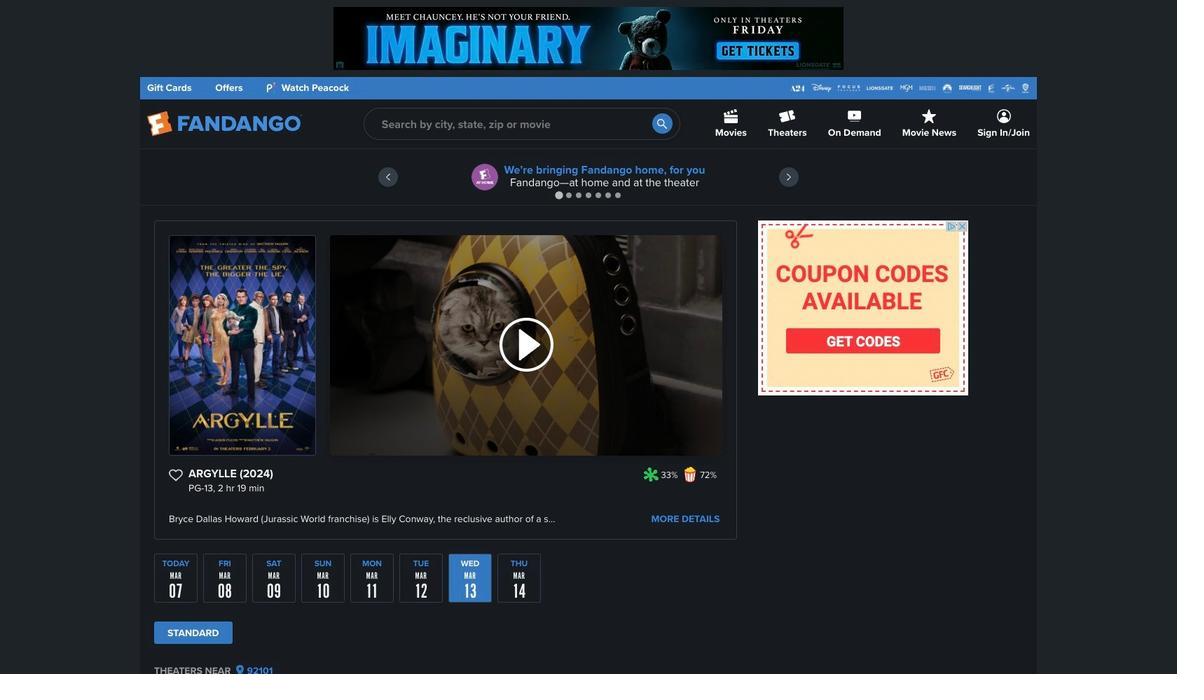 Task type: vqa. For each thing, say whether or not it's contained in the screenshot.
  text box
no



Task type: locate. For each thing, give the bounding box(es) containing it.
None search field
[[364, 108, 680, 140]]

2 flat image from the left
[[682, 467, 698, 483]]

flat image
[[643, 467, 659, 483], [682, 467, 698, 483]]

0 horizontal spatial flat image
[[643, 467, 659, 483]]

region
[[140, 149, 1037, 205]]

0 vertical spatial advertisement element
[[334, 7, 844, 70]]

1 flat image from the left
[[643, 467, 659, 483]]

offer icon image
[[472, 164, 499, 191]]

video player application
[[330, 235, 723, 456]]

option group
[[154, 622, 737, 652]]

argylle (2024) movie poster image
[[170, 236, 315, 456]]

7 of 8 group
[[449, 554, 492, 603]]

1 horizontal spatial flat image
[[682, 467, 698, 483]]

advertisement element
[[334, 7, 844, 70], [758, 221, 969, 396]]



Task type: describe. For each thing, give the bounding box(es) containing it.
Search by city, state, zip or movie text field
[[364, 108, 680, 140]]

movie summary element
[[154, 221, 737, 540]]

1 vertical spatial advertisement element
[[758, 221, 969, 396]]

location light image
[[236, 666, 244, 675]]

select a slide to show tab list
[[140, 190, 1037, 200]]



